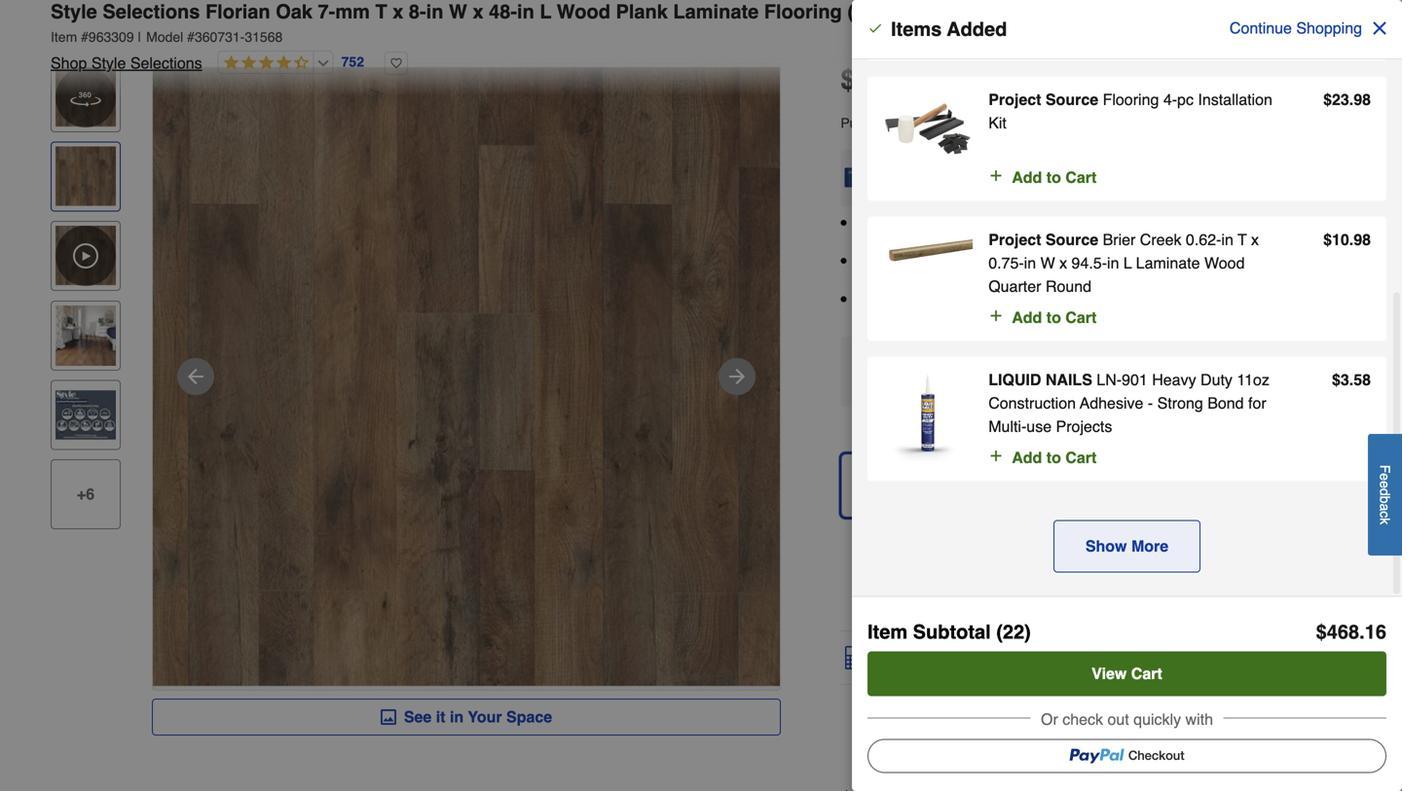 Task type: describe. For each thing, give the bounding box(es) containing it.
calculate how much you will need
[[868, 649, 1126, 667]]

plus image for flooring 4-pc installation kit
[[989, 166, 1004, 186]]

added
[[947, 18, 1007, 40]]

| inside style selections florian oak 7-mm t x 8-in w x 48-in l wood plank laminate flooring (23.91-sq ft) item # 963309 | model # 360731-31568
[[138, 29, 141, 45]]

sample inside want to see how it looks? order a sample for $ 2.99
[[935, 376, 979, 391]]

installation
[[1198, 91, 1273, 109]]

0 vertical spatial you
[[969, 161, 991, 176]]

add for brier creek 0.62-in t x 0.75-in w x 94.5-in l laminate wood quarter round
[[1012, 309, 1042, 327]]

project for brier creek 0.62-in t x 0.75-in w x 94.5-in l laminate wood quarter round
[[989, 231, 1041, 249]]

wood
[[1012, 216, 1045, 231]]

0 horizontal spatial planks
[[856, 273, 896, 289]]

florian inside style selections laminate wood planks with the look of reclaimed oak flooring at an affordable price florian oak has a natural textured finish that compliments the varying rich brown planks resistant to wearing, scratching and fading
[[856, 254, 898, 269]]

$ 10 . 98
[[1324, 231, 1371, 249]]

in inside button
[[450, 708, 464, 727]]

actual
[[862, 769, 900, 785]]

see inside want to see how it looks? order a sample for $ 2.99
[[945, 353, 973, 371]]

arrow left image
[[184, 365, 207, 389]]

sample
[[1270, 368, 1319, 384]]

more
[[1132, 538, 1169, 556]]

add to cart for ln-901 heavy duty 11oz construction adhesive - strong bond for multi-use projects
[[1012, 449, 1097, 467]]

$ 3 . 58
[[1332, 371, 1371, 389]]

to left savings
[[1047, 168, 1061, 186]]

x left 8-
[[393, 0, 404, 23]]

nails
[[1046, 371, 1093, 389]]

+6 button
[[51, 460, 121, 530]]

order a sample
[[1217, 368, 1319, 384]]

5%
[[1043, 161, 1063, 176]]

project source for brier creek 0.62-in t x 0.75-in w x 94.5-in l laminate wood quarter round
[[989, 231, 1099, 249]]

ready
[[853, 486, 887, 500]]

(23.91-
[[848, 0, 909, 23]]

plus image right stepper number input field with increment and decrement buttons number field
[[964, 711, 984, 730]]

when you choose 5% savings on eligible purchases every day.
[[933, 161, 1310, 176]]

item number 9 6 3 3 0 9 and model number 3 6 0 7 3 1 - 3 1 5 6 8 element
[[51, 27, 1352, 47]]

calculate how much you will need button
[[841, 646, 1352, 685]]

94.5-
[[1072, 254, 1107, 272]]

0 horizontal spatial /
[[901, 64, 909, 95]]

from
[[1026, 769, 1053, 785]]

plus image for brier creek 0.62-in t x 0.75-in w x 94.5-in l laminate wood quarter round
[[989, 306, 1004, 326]]

oak inside style selections laminate wood planks with the look of reclaimed oak flooring at an affordable price florian oak has a natural textured finish that compliments the varying rich brown planks resistant to wearing, scratching and fading
[[902, 254, 927, 269]]

liquid
[[989, 371, 1041, 389]]

1 horizontal spatial |
[[1010, 63, 1018, 96]]

checkmark image
[[868, 20, 883, 36]]

2.99
[[1010, 376, 1036, 391]]

how inside button
[[942, 649, 975, 667]]

product image for ln-901 heavy duty 11oz construction adhesive - strong bond for multi-use projects
[[885, 369, 972, 461]]

color
[[933, 769, 963, 785]]

0.75-
[[989, 254, 1024, 272]]

1 horizontal spatial item
[[868, 621, 908, 644]]

add for ln-901 heavy duty 11oz construction adhesive - strong bond for multi-use projects
[[1012, 449, 1042, 467]]

cart for brier
[[1066, 309, 1097, 327]]

31568
[[245, 29, 283, 45]]

bay
[[1050, 565, 1075, 580]]

quarter
[[989, 278, 1041, 296]]

ln-901 heavy duty 11oz construction adhesive - strong bond for multi-use projects
[[989, 371, 1270, 436]]

brier
[[1103, 231, 1136, 249]]

you inside actual item color may vary from device screen representation; we recommend that you order a sample and view it in the room where your flooring will b
[[889, 789, 911, 792]]

f
[[1378, 465, 1393, 473]]

source for brier
[[1046, 231, 1099, 249]]

see it in your space
[[404, 708, 552, 727]]

chat invite button image
[[1314, 720, 1373, 780]]

brown
[[1305, 254, 1342, 269]]

l inside brier creek 0.62-in t x 0.75-in w x 94.5-in l laminate wood quarter round
[[1124, 254, 1132, 272]]

to inside want to see how it looks? order a sample for $ 2.99
[[926, 353, 941, 371]]

style selections florian oak 7-mm t x 8-in w x 48-in l wood plank laminate flooring (23.91-sq ft) item # 963309 | model # 360731-31568
[[51, 0, 957, 45]]

ends
[[1032, 93, 1071, 111]]

oak inside style selections florian oak 7-mm t x 8-in w x 48-in l wood plank laminate flooring (23.91-sq ft) item # 963309 | model # 360731-31568
[[276, 0, 313, 23]]

laminate
[[957, 216, 1009, 231]]

f e e d b a c k
[[1378, 465, 1393, 525]]

a inside actual item color may vary from device screen representation; we recommend that you order a sample and view it in the room where your flooring will b
[[950, 789, 958, 792]]

$1.09
[[1030, 54, 1069, 72]]

order inside want to see how it looks? order a sample for $ 2.99
[[885, 376, 919, 391]]

4.4 stars image
[[219, 55, 309, 73]]

style for florian
[[51, 0, 97, 23]]

want to see how it looks? order a sample for $ 2.99
[[885, 353, 1084, 391]]

to down use
[[1047, 449, 1061, 467]]

info image
[[977, 68, 999, 89]]

add to cart button up representation;
[[1000, 693, 1352, 746]]

98 for $ 10 . 98
[[1354, 231, 1371, 249]]

it inside want to see how it looks? order a sample for $ 2.99
[[1015, 353, 1024, 371]]

kit
[[989, 114, 1007, 132]]

t inside style selections florian oak 7-mm t x 8-in w x 48-in l wood plank laminate flooring (23.91-sq ft) item # 963309 | model # 360731-31568
[[375, 0, 387, 23]]

strong
[[1158, 394, 1203, 412]]

k
[[1378, 518, 1393, 525]]

order inside button
[[1217, 368, 1254, 384]]

creek
[[1140, 231, 1182, 249]]

it inside button
[[436, 708, 446, 727]]

c
[[1378, 511, 1393, 518]]

shopping
[[1297, 19, 1362, 37]]

purchase
[[841, 115, 898, 131]]

a
[[1257, 368, 1267, 384]]

1 horizontal spatial /
[[1069, 54, 1073, 72]]

sample inside actual item color may vary from device screen representation; we recommend that you order a sample and view it in the room where your flooring will b
[[961, 789, 1005, 792]]

at
[[1324, 216, 1335, 231]]

how inside want to see how it looks? order a sample for $ 2.99
[[978, 353, 1010, 371]]

$ for $ 468 . 16
[[1316, 621, 1327, 644]]

pickup ready
[[853, 465, 898, 500]]

see inside "see it in your space" button
[[404, 708, 432, 727]]

1 e from the top
[[1378, 473, 1393, 481]]

to inside style selections laminate wood planks with the look of reclaimed oak flooring at an affordable price florian oak has a natural textured finish that compliments the varying rich brown planks resistant to wearing, scratching and fading
[[917, 292, 928, 308]]

add for flooring 4-pc installation kit
[[1012, 168, 1042, 186]]

save
[[1030, 72, 1066, 90]]

in inside actual item color may vary from device screen representation; we recommend that you order a sample and view it in the room where your flooring will b
[[1077, 789, 1088, 792]]

will
[[1056, 649, 1084, 667]]

t inside brier creek 0.62-in t x 0.75-in w x 94.5-in l laminate wood quarter round
[[1238, 231, 1247, 249]]

$4.78
[[1070, 72, 1109, 90]]

3 title image from the top
[[56, 385, 116, 445]]

2 # from the left
[[187, 29, 195, 45]]

1 vertical spatial 3
[[1341, 371, 1350, 389]]

project for flooring 4-pc installation kit
[[989, 91, 1041, 109]]

finish
[[1066, 254, 1098, 269]]

price:
[[902, 115, 937, 131]]

varying
[[1231, 254, 1275, 269]]

selections for an
[[890, 216, 953, 231]]

wearing,
[[932, 292, 984, 308]]

calculator image
[[841, 647, 864, 670]]

brickyard
[[1032, 538, 1088, 553]]

48-
[[489, 0, 517, 23]]

4-
[[1164, 91, 1177, 109]]

1 horizontal spatial sq.ft
[[1073, 54, 1110, 72]]

2 e from the top
[[1378, 481, 1393, 489]]

+6
[[77, 485, 95, 503]]

1 vertical spatial style
[[91, 54, 126, 72]]

will
[[1269, 789, 1288, 792]]

add to cart right out
[[1134, 710, 1219, 728]]

468
[[1327, 621, 1360, 644]]

calculate
[[868, 649, 937, 667]]

w inside brier creek 0.62-in t x 0.75-in w x 94.5-in l laminate wood quarter round
[[1041, 254, 1055, 272]]

vary
[[996, 769, 1022, 785]]

order a sample button
[[1196, 357, 1339, 394]]

it inside actual item color may vary from device screen representation; we recommend that you order a sample and view it in the room where your flooring will b
[[1067, 789, 1074, 792]]

. for 10
[[1350, 231, 1354, 249]]

check other stores button
[[855, 592, 958, 612]]

check other stores
[[855, 595, 958, 609]]

cart right quickly
[[1187, 710, 1219, 728]]

pickup
[[853, 465, 898, 480]]

savings
[[1066, 161, 1113, 176]]

$21.28
[[941, 115, 983, 131]]

order
[[914, 789, 946, 792]]

eligible
[[1135, 161, 1178, 176]]

every
[[1248, 161, 1282, 176]]

item inside style selections florian oak 7-mm t x 8-in w x 48-in l wood plank laminate flooring (23.91-sq ft) item # 963309 | model # 360731-31568
[[51, 29, 77, 45]]

for inside want to see how it looks? order a sample for $ 2.99
[[982, 376, 998, 391]]

that inside style selections laminate wood planks with the look of reclaimed oak flooring at an affordable price florian oak has a natural textured finish that compliments the varying rich brown planks resistant to wearing, scratching and fading
[[1102, 254, 1125, 269]]

continue
[[1230, 19, 1292, 37]]

with inside style selections laminate wood planks with the look of reclaimed oak flooring at an affordable price florian oak has a natural textured finish that compliments the varying rich brown planks resistant to wearing, scratching and fading
[[1092, 216, 1116, 231]]

cart for ln-
[[1066, 449, 1097, 467]]

d
[[1378, 489, 1393, 496]]

screen
[[1100, 769, 1141, 785]]

continue shopping button
[[1217, 6, 1402, 51]]



Task type: locate. For each thing, give the bounding box(es) containing it.
1 vertical spatial sample
[[961, 789, 1005, 792]]

sq.ft
[[1073, 54, 1110, 72], [909, 64, 977, 95]]

$ up chevron down icon
[[1316, 621, 1327, 644]]

1 horizontal spatial it
[[1015, 353, 1024, 371]]

florian up '360731-'
[[205, 0, 270, 23]]

. for 468
[[1360, 621, 1365, 644]]

add to cart up wood
[[1012, 168, 1097, 186]]

see right want
[[945, 353, 973, 371]]

you right 'when'
[[969, 161, 991, 176]]

flooring left 4-
[[1103, 91, 1159, 109]]

2 vertical spatial style
[[856, 216, 887, 231]]

l down brier
[[1124, 254, 1132, 272]]

chicago-
[[977, 538, 1032, 553]]

sample
[[935, 376, 979, 391], [961, 789, 1005, 792]]

1 98 from the top
[[1354, 91, 1371, 109]]

flooring left checkmark icon
[[764, 0, 842, 23]]

1 vertical spatial flooring
[[1103, 91, 1159, 109]]

oak down affordable
[[902, 254, 927, 269]]

add to cart button for brier creek 0.62-in t x 0.75-in w x 94.5-in l laminate wood quarter round
[[989, 306, 1097, 330]]

you down the item
[[889, 789, 911, 792]]

view
[[1092, 665, 1127, 683]]

cart inside "button"
[[1131, 665, 1163, 683]]

0 vertical spatial flooring
[[764, 0, 842, 23]]

1 horizontal spatial the
[[1120, 216, 1139, 231]]

3 left 58
[[1341, 371, 1350, 389]]

1 vertical spatial with
[[1186, 711, 1213, 729]]

$ left 58
[[1332, 371, 1341, 389]]

0 horizontal spatial l
[[540, 0, 552, 23]]

has
[[931, 254, 953, 269]]

0 horizontal spatial oak
[[276, 0, 313, 23]]

0 horizontal spatial flooring
[[1221, 789, 1265, 792]]

1 vertical spatial oak
[[902, 254, 927, 269]]

$ down the shopping
[[1324, 91, 1332, 109]]

style inside style selections florian oak 7-mm t x 8-in w x 48-in l wood plank laminate flooring (23.91-sq ft) item # 963309 | model # 360731-31568
[[51, 0, 97, 23]]

0 vertical spatial planks
[[1049, 216, 1088, 231]]

1 horizontal spatial oak
[[902, 254, 927, 269]]

$ for $ 10 . 98
[[1324, 231, 1332, 249]]

we
[[1240, 769, 1257, 785]]

source for flooring
[[1046, 91, 1099, 109]]

b
[[1378, 496, 1393, 504]]

1 horizontal spatial florian
[[856, 254, 898, 269]]

add to cart for flooring 4-pc installation kit
[[1012, 168, 1097, 186]]

2 vertical spatial it
[[1067, 789, 1074, 792]]

it left your
[[436, 708, 446, 727]]

project up (covers
[[989, 91, 1041, 109]]

add to cart button up wood
[[989, 166, 1097, 189]]

or check out quickly with
[[1041, 711, 1213, 729]]

1 horizontal spatial flooring
[[1103, 91, 1159, 109]]

0 horizontal spatial order
[[885, 376, 919, 391]]

plus image for ln-901 heavy duty 11oz construction adhesive - strong bond for multi-use projects
[[989, 447, 1004, 466]]

$ inside want to see how it looks? order a sample for $ 2.99
[[1002, 376, 1010, 391]]

2 project source from the top
[[989, 231, 1099, 249]]

x up the varying
[[1251, 231, 1259, 249]]

looks?
[[1029, 353, 1084, 371]]

laminate down creek
[[1136, 254, 1200, 272]]

cart down projects
[[1066, 449, 1097, 467]]

t
[[375, 0, 387, 23], [1238, 231, 1247, 249]]

with right quickly
[[1186, 711, 1213, 729]]

see right photos
[[404, 708, 432, 727]]

wood inside style selections florian oak 7-mm t x 8-in w x 48-in l wood plank laminate flooring (23.91-sq ft) item # 963309 | model # 360731-31568
[[557, 0, 611, 23]]

1 horizontal spatial how
[[978, 353, 1010, 371]]

0 vertical spatial wood
[[557, 0, 611, 23]]

0 vertical spatial laminate
[[673, 0, 759, 23]]

to right want
[[926, 353, 941, 371]]

wood inside brier creek 0.62-in t x 0.75-in w x 94.5-in l laminate wood quarter round
[[1205, 254, 1245, 272]]

| right info icon at the top of page
[[1010, 63, 1018, 96]]

98 right 23
[[1354, 91, 1371, 109]]

a right has
[[956, 254, 964, 269]]

$ for $ 89 / sq.ft
[[841, 64, 856, 95]]

1 vertical spatial wood
[[1205, 254, 1245, 272]]

0 vertical spatial project
[[989, 91, 1041, 109]]

2 project from the top
[[989, 231, 1041, 249]]

sample left liquid
[[935, 376, 979, 391]]

2 title image from the top
[[56, 306, 116, 366]]

8-
[[409, 0, 426, 23]]

w
[[449, 0, 467, 23], [1041, 254, 1055, 272]]

order down want
[[885, 376, 919, 391]]

2 source from the top
[[1046, 231, 1099, 249]]

0 horizontal spatial sq.ft
[[909, 64, 977, 95]]

with up the 94.5- in the top of the page
[[1092, 216, 1116, 231]]

florian down an
[[856, 254, 898, 269]]

show more button
[[1054, 521, 1201, 573]]

order
[[1217, 368, 1254, 384], [885, 376, 919, 391]]

flooring
[[764, 0, 842, 23], [1103, 91, 1159, 109]]

0 vertical spatial sample
[[935, 376, 979, 391]]

add down use
[[1012, 449, 1042, 467]]

or
[[1041, 711, 1058, 729]]

close image
[[1370, 19, 1390, 38]]

plus image down multi-
[[989, 447, 1004, 466]]

752
[[341, 54, 364, 70]]

sample image
[[853, 351, 877, 374]]

1 vertical spatial planks
[[856, 273, 896, 289]]

0 horizontal spatial and
[[1009, 789, 1032, 792]]

1 vertical spatial project
[[989, 231, 1041, 249]]

need
[[1088, 649, 1126, 667]]

3 inside save $4.78 ends jan 3
[[1106, 93, 1115, 111]]

$ 89 / sq.ft
[[841, 64, 977, 95]]

sample down may
[[961, 789, 1005, 792]]

1 vertical spatial the
[[1209, 254, 1228, 269]]

style up an
[[856, 216, 887, 231]]

project source up 'textured'
[[989, 231, 1099, 249]]

10
[[1332, 231, 1350, 249]]

2 vertical spatial the
[[1092, 789, 1111, 792]]

cart right 5%
[[1066, 168, 1097, 186]]

0 vertical spatial with
[[1092, 216, 1116, 231]]

product image for brier creek 0.62-in t x 0.75-in w x 94.5-in l laminate wood quarter round
[[883, 228, 973, 275]]

# right model
[[187, 29, 195, 45]]

$ up brown
[[1324, 231, 1332, 249]]

98 right "10"
[[1354, 231, 1371, 249]]

that
[[1102, 254, 1125, 269], [862, 789, 885, 792]]

# up shop
[[81, 29, 89, 45]]

0 horizontal spatial |
[[138, 29, 141, 45]]

resistant
[[856, 292, 913, 308]]

how up liquid
[[978, 353, 1010, 371]]

ft)
[[937, 0, 957, 23]]

and inside style selections laminate wood planks with the look of reclaimed oak flooring at an affordable price florian oak has a natural textured finish that compliments the varying rich brown planks resistant to wearing, scratching and fading
[[1053, 292, 1076, 308]]

multi-
[[989, 418, 1027, 436]]

x up round on the right of page
[[1060, 254, 1067, 272]]

58
[[1354, 371, 1371, 389]]

it
[[1015, 353, 1024, 371], [436, 708, 446, 727], [1067, 789, 1074, 792]]

chevron down image
[[1326, 649, 1346, 668]]

it up liquid
[[1015, 353, 1024, 371]]

product image
[[883, 88, 973, 178], [883, 228, 973, 275], [885, 369, 972, 461]]

flooring
[[1275, 216, 1320, 231], [1221, 789, 1265, 792]]

chicago-brickyard lowe's
[[977, 538, 1134, 553]]

style selections laminate wood planks with the look of reclaimed oak flooring at an affordable price florian oak has a natural textured finish that compliments the varying rich brown planks resistant to wearing, scratching and fading
[[856, 216, 1342, 308]]

plus image right 'when'
[[989, 166, 1004, 186]]

zone
[[1121, 565, 1159, 580]]

photos image
[[381, 710, 396, 726]]

2 horizontal spatial it
[[1067, 789, 1074, 792]]

$ 468 . 16
[[1316, 621, 1387, 644]]

0 vertical spatial t
[[375, 0, 387, 23]]

$ for $ 23 . 98
[[1324, 91, 1332, 109]]

pickup option group
[[833, 446, 1360, 526]]

1 # from the left
[[81, 29, 89, 45]]

x left 48-
[[473, 0, 484, 23]]

and down vary
[[1009, 789, 1032, 792]]

.
[[1350, 91, 1354, 109], [1350, 231, 1354, 249], [1350, 371, 1354, 389], [1360, 621, 1365, 644]]

1 vertical spatial 98
[[1354, 231, 1371, 249]]

bond
[[1208, 394, 1244, 412]]

selections up model
[[103, 0, 200, 23]]

selections up affordable
[[890, 216, 953, 231]]

0 horizontal spatial see
[[404, 708, 432, 727]]

project source for flooring 4-pc installation kit
[[989, 91, 1099, 109]]

Stepper number input field with increment and decrement buttons number field
[[893, 693, 948, 748]]

f e e d b a c k button
[[1368, 434, 1402, 556]]

the down '0.62-'
[[1209, 254, 1228, 269]]

. for 23
[[1350, 91, 1354, 109]]

0 horizontal spatial 3
[[1106, 93, 1115, 111]]

want
[[885, 353, 922, 371]]

98 for $ 23 . 98
[[1354, 91, 1371, 109]]

1 vertical spatial project source
[[989, 231, 1099, 249]]

to right out
[[1168, 710, 1183, 728]]

0 vertical spatial for
[[982, 376, 998, 391]]

scratching
[[987, 292, 1050, 308]]

lowe's
[[1092, 538, 1134, 553]]

0 horizontal spatial that
[[862, 789, 885, 792]]

florian inside style selections florian oak 7-mm t x 8-in w x 48-in l wood plank laminate flooring (23.91-sq ft) item # 963309 | model # 360731-31568
[[205, 0, 270, 23]]

0 horizontal spatial w
[[449, 0, 467, 23]]

0 horizontal spatial t
[[375, 0, 387, 23]]

0 horizontal spatial the
[[1092, 789, 1111, 792]]

3 right jan
[[1106, 93, 1115, 111]]

flooring inside actual item color may vary from device screen representation; we recommend that you order a sample and view it in the room where your flooring will b
[[1221, 789, 1265, 792]]

that down actual
[[862, 789, 885, 792]]

textured
[[1013, 254, 1062, 269]]

pc
[[1177, 91, 1194, 109]]

1 vertical spatial w
[[1041, 254, 1055, 272]]

1 vertical spatial title image
[[56, 306, 116, 366]]

view cart button
[[868, 652, 1387, 697]]

23
[[1332, 91, 1350, 109]]

add to cart button for flooring 4-pc installation kit
[[989, 166, 1097, 189]]

$1.09 / sq.ft
[[1030, 54, 1110, 72]]

laminate
[[673, 0, 759, 23], [1136, 254, 1200, 272]]

may
[[967, 769, 993, 785]]

3
[[1106, 93, 1115, 111], [1341, 371, 1350, 389]]

continue shopping
[[1230, 19, 1362, 37]]

flooring inside flooring 4-pc installation kit
[[1103, 91, 1159, 109]]

t left oak
[[1238, 231, 1247, 249]]

natural
[[968, 254, 1009, 269]]

selections down model
[[130, 54, 202, 72]]

add to cart button for ln-901 heavy duty 11oz construction adhesive - strong bond for multi-use projects
[[989, 447, 1097, 470]]

brier creek 0.62-in t x 0.75-in w x 94.5-in l laminate wood quarter round
[[989, 231, 1259, 296]]

1 horizontal spatial that
[[1102, 254, 1125, 269]]

0 vertical spatial the
[[1120, 216, 1139, 231]]

1 horizontal spatial and
[[1053, 292, 1076, 308]]

oak left 7-
[[276, 0, 313, 23]]

that down brier
[[1102, 254, 1125, 269]]

0 horizontal spatial for
[[982, 376, 998, 391]]

show more
[[1086, 538, 1169, 556]]

1 vertical spatial l
[[1124, 254, 1132, 272]]

add to cart for brier creek 0.62-in t x 0.75-in w x 94.5-in l laminate wood quarter round
[[1012, 309, 1097, 327]]

1 horizontal spatial for
[[1249, 394, 1267, 412]]

1 horizontal spatial flooring
[[1275, 216, 1320, 231]]

your
[[468, 708, 502, 727]]

choose
[[995, 161, 1039, 176]]

compliments
[[1128, 254, 1205, 269]]

style up 963309
[[51, 0, 97, 23]]

purchase price: $21.28 (covers
[[841, 115, 1042, 131]]

source up finish
[[1046, 231, 1099, 249]]

add to cart down round on the right of page
[[1012, 309, 1097, 327]]

project source down the save
[[989, 91, 1099, 109]]

0 vertical spatial flooring
[[1275, 216, 1320, 231]]

0 vertical spatial source
[[1046, 91, 1099, 109]]

0 vertical spatial see
[[945, 353, 973, 371]]

a inside want to see how it looks? order a sample for $ 2.99
[[923, 376, 931, 391]]

1 vertical spatial flooring
[[1221, 789, 1265, 792]]

add down scratching
[[1012, 309, 1042, 327]]

a down color
[[950, 789, 958, 792]]

1 vertical spatial that
[[862, 789, 885, 792]]

laminate inside brier creek 0.62-in t x 0.75-in w x 94.5-in l laminate wood quarter round
[[1136, 254, 1200, 272]]

0 vertical spatial 3
[[1106, 93, 1115, 111]]

| left model
[[138, 29, 141, 45]]

heart outline image
[[385, 52, 408, 75]]

0 vertical spatial title image
[[56, 147, 116, 207]]

901
[[1122, 371, 1148, 389]]

1 source from the top
[[1046, 91, 1099, 109]]

for inside ln-901 heavy duty 11oz construction adhesive - strong bond for multi-use projects
[[1249, 394, 1267, 412]]

2 98 from the top
[[1354, 231, 1371, 249]]

cart down "fading"
[[1066, 309, 1097, 327]]

item subtotal (22)
[[868, 621, 1031, 644]]

heavy
[[1152, 371, 1196, 389]]

save $4.78 ends jan 3
[[1030, 72, 1115, 111]]

adhesive
[[1080, 394, 1144, 412]]

to left wearing,
[[917, 292, 928, 308]]

add right out
[[1134, 710, 1164, 728]]

reclaimed
[[1187, 216, 1246, 231]]

1 vertical spatial |
[[1010, 63, 1018, 96]]

title image
[[56, 147, 116, 207], [56, 306, 116, 366], [56, 385, 116, 445]]

0 vertical spatial 98
[[1354, 91, 1371, 109]]

planks up resistant
[[856, 273, 896, 289]]

0 vertical spatial how
[[978, 353, 1010, 371]]

day.
[[1285, 161, 1310, 176]]

l right 48-
[[540, 0, 552, 23]]

plus image
[[989, 166, 1004, 186], [989, 306, 1004, 326], [989, 447, 1004, 466], [964, 711, 984, 730]]

0 horizontal spatial how
[[942, 649, 975, 667]]

it down device
[[1067, 789, 1074, 792]]

1 title image from the top
[[56, 147, 116, 207]]

1 vertical spatial for
[[1249, 394, 1267, 412]]

1 horizontal spatial with
[[1186, 711, 1213, 729]]

0 horizontal spatial flooring
[[764, 0, 842, 23]]

add left 5%
[[1012, 168, 1042, 186]]

1 project from the top
[[989, 91, 1041, 109]]

1 vertical spatial laminate
[[1136, 254, 1200, 272]]

cart for flooring
[[1066, 168, 1097, 186]]

selections inside style selections laminate wood planks with the look of reclaimed oak flooring at an affordable price florian oak has a natural textured finish that compliments the varying rich brown planks resistant to wearing, scratching and fading
[[890, 216, 953, 231]]

laminate inside style selections florian oak 7-mm t x 8-in w x 48-in l wood plank laminate flooring (23.91-sq ft) item # 963309 | model # 360731-31568
[[673, 0, 759, 23]]

e up b
[[1378, 481, 1393, 489]]

add to cart down use
[[1012, 449, 1097, 467]]

0 vertical spatial and
[[1053, 292, 1076, 308]]

$ up construction
[[1002, 376, 1010, 391]]

for left 2.99
[[982, 376, 998, 391]]

a inside button
[[1378, 504, 1393, 511]]

model
[[146, 29, 183, 45]]

to down round on the right of page
[[1047, 309, 1061, 327]]

flooring down we
[[1221, 789, 1265, 792]]

1 horizontal spatial order
[[1217, 368, 1254, 384]]

style down 963309
[[91, 54, 126, 72]]

1 vertical spatial see
[[404, 708, 432, 727]]

that inside actual item color may vary from device screen representation; we recommend that you order a sample and view it in the room where your flooring will b
[[862, 789, 885, 792]]

style inside style selections laminate wood planks with the look of reclaimed oak flooring at an affordable price florian oak has a natural textured finish that compliments the varying rich brown planks resistant to wearing, scratching and fading
[[856, 216, 887, 231]]

add to cart button down use
[[989, 447, 1097, 470]]

$ left 89
[[841, 64, 856, 95]]

2 vertical spatial selections
[[890, 216, 953, 231]]

minus image
[[857, 711, 877, 730]]

flooring left at
[[1275, 216, 1320, 231]]

much
[[979, 649, 1020, 667]]

item up shop
[[51, 29, 77, 45]]

ln-
[[1097, 371, 1122, 389]]

. for 3
[[1350, 371, 1354, 389]]

1 vertical spatial and
[[1009, 789, 1032, 792]]

0 horizontal spatial florian
[[205, 0, 270, 23]]

/
[[1069, 54, 1073, 72], [901, 64, 909, 95]]

source down "$4.78"
[[1046, 91, 1099, 109]]

a inside style selections laminate wood planks with the look of reclaimed oak flooring at an affordable price florian oak has a natural textured finish that compliments the varying rich brown planks resistant to wearing, scratching and fading
[[956, 254, 964, 269]]

a up k
[[1378, 504, 1393, 511]]

the inside actual item color may vary from device screen representation; we recommend that you order a sample and view it in the room where your flooring will b
[[1092, 789, 1111, 792]]

add to cart button down round on the right of page
[[989, 306, 1097, 330]]

1 horizontal spatial 3
[[1341, 371, 1350, 389]]

affordable
[[875, 235, 936, 250]]

t right 'mm'
[[375, 0, 387, 23]]

0 vertical spatial |
[[138, 29, 141, 45]]

0 vertical spatial florian
[[205, 0, 270, 23]]

1 vertical spatial t
[[1238, 231, 1247, 249]]

89
[[864, 64, 894, 95]]

check
[[1063, 711, 1103, 729]]

arrow right image
[[726, 365, 749, 389]]

and left "fading"
[[1053, 292, 1076, 308]]

1 horizontal spatial #
[[187, 29, 195, 45]]

order left a
[[1217, 368, 1254, 384]]

price
[[939, 235, 969, 250]]

style for laminate
[[856, 216, 887, 231]]

1 horizontal spatial t
[[1238, 231, 1247, 249]]

selections for in
[[103, 0, 200, 23]]

drop
[[1078, 565, 1118, 580]]

item up calculate
[[868, 621, 908, 644]]

1 vertical spatial you
[[889, 789, 911, 792]]

0.62-
[[1186, 231, 1222, 249]]

project up 0.75-
[[989, 231, 1041, 249]]

w inside style selections florian oak 7-mm t x 8-in w x 48-in l wood plank laminate flooring (23.91-sq ft) item # 963309 | model # 360731-31568
[[449, 0, 467, 23]]

0 vertical spatial that
[[1102, 254, 1125, 269]]

where
[[1149, 789, 1187, 792]]

1 horizontal spatial l
[[1124, 254, 1132, 272]]

selections inside style selections florian oak 7-mm t x 8-in w x 48-in l wood plank laminate flooring (23.91-sq ft) item # 963309 | model # 360731-31568
[[103, 0, 200, 23]]

flooring inside style selections florian oak 7-mm t x 8-in w x 48-in l wood plank laminate flooring (23.91-sq ft) item # 963309 | model # 360731-31568
[[764, 0, 842, 23]]

and inside actual item color may vary from device screen representation; we recommend that you order a sample and view it in the room where your flooring will b
[[1009, 789, 1032, 792]]

wood down '0.62-'
[[1205, 254, 1245, 272]]

room
[[1115, 789, 1146, 792]]

2 vertical spatial product image
[[885, 369, 972, 461]]

l inside style selections florian oak 7-mm t x 8-in w x 48-in l wood plank laminate flooring (23.91-sq ft) item # 963309 | model # 360731-31568
[[540, 0, 552, 23]]

1 vertical spatial item
[[868, 621, 908, 644]]

cart right the view on the bottom right of page
[[1131, 665, 1163, 683]]

liquid nails
[[989, 371, 1093, 389]]

1 horizontal spatial you
[[969, 161, 991, 176]]

1 vertical spatial selections
[[130, 54, 202, 72]]

flooring inside style selections laminate wood planks with the look of reclaimed oak flooring at an affordable price florian oak has a natural textured finish that compliments the varying rich brown planks resistant to wearing, scratching and fading
[[1275, 216, 1320, 231]]

1 horizontal spatial laminate
[[1136, 254, 1200, 272]]

other
[[892, 595, 921, 609]]

$ for $ 3 . 58
[[1332, 371, 1341, 389]]

project source
[[989, 91, 1099, 109], [989, 231, 1099, 249]]

wood left the plank
[[557, 0, 611, 23]]

your
[[1190, 789, 1217, 792]]

0 vertical spatial project source
[[989, 91, 1099, 109]]

0 vertical spatial l
[[540, 0, 552, 23]]

sq.ft up purchase price: $21.28 (covers
[[909, 64, 977, 95]]

0 vertical spatial it
[[1015, 353, 1024, 371]]

1 project source from the top
[[989, 91, 1099, 109]]

/ right 89
[[901, 64, 909, 95]]

on
[[1116, 161, 1132, 176]]

a
[[956, 254, 964, 269], [923, 376, 931, 391], [1378, 504, 1393, 511], [950, 789, 958, 792]]

1 vertical spatial source
[[1046, 231, 1099, 249]]

product image for flooring 4-pc installation kit
[[883, 88, 973, 178]]

2 vertical spatial title image
[[56, 385, 116, 445]]



Task type: vqa. For each thing, say whether or not it's contained in the screenshot.
come
no



